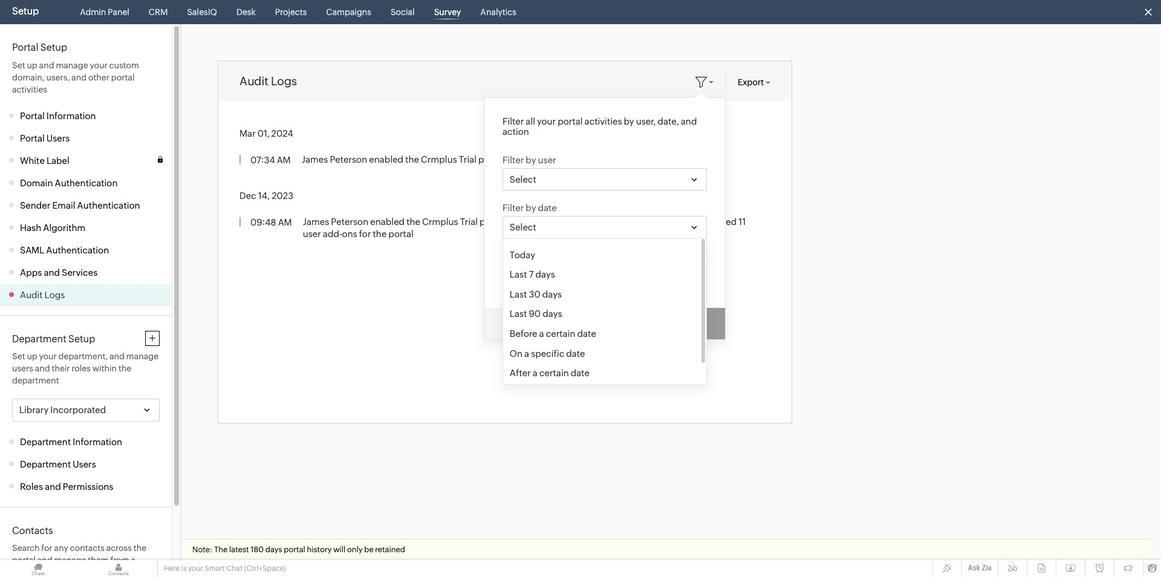Task type: vqa. For each thing, say whether or not it's contained in the screenshot.
Add User
no



Task type: describe. For each thing, give the bounding box(es) containing it.
survey
[[434, 7, 461, 17]]

setup
[[12, 5, 39, 17]]

your
[[188, 564, 203, 573]]

is
[[181, 564, 187, 573]]

admin
[[80, 7, 106, 17]]

campaigns link
[[321, 0, 376, 24]]

crm link
[[144, 0, 173, 24]]

here
[[164, 564, 180, 573]]

analytics
[[481, 7, 517, 17]]

analytics link
[[476, 0, 521, 24]]

chat
[[226, 564, 243, 573]]

ask
[[968, 564, 981, 572]]

(ctrl+space)
[[244, 564, 286, 573]]

projects link
[[270, 0, 312, 24]]

contacts image
[[80, 560, 157, 577]]

ask zia
[[968, 564, 992, 572]]

social
[[391, 7, 415, 17]]

panel
[[108, 7, 129, 17]]

salesiq
[[187, 7, 217, 17]]

campaigns
[[326, 7, 371, 17]]



Task type: locate. For each thing, give the bounding box(es) containing it.
admin panel link
[[75, 0, 134, 24]]

desk
[[236, 7, 256, 17]]

zia
[[982, 564, 992, 572]]

projects
[[275, 7, 307, 17]]

social link
[[386, 0, 420, 24]]

chats image
[[0, 560, 76, 577]]

here is your smart chat (ctrl+space)
[[164, 564, 286, 573]]

smart
[[205, 564, 225, 573]]

admin panel
[[80, 7, 129, 17]]

desk link
[[232, 0, 261, 24]]

crm
[[149, 7, 168, 17]]

survey link
[[429, 0, 466, 24]]

salesiq link
[[182, 0, 222, 24]]



